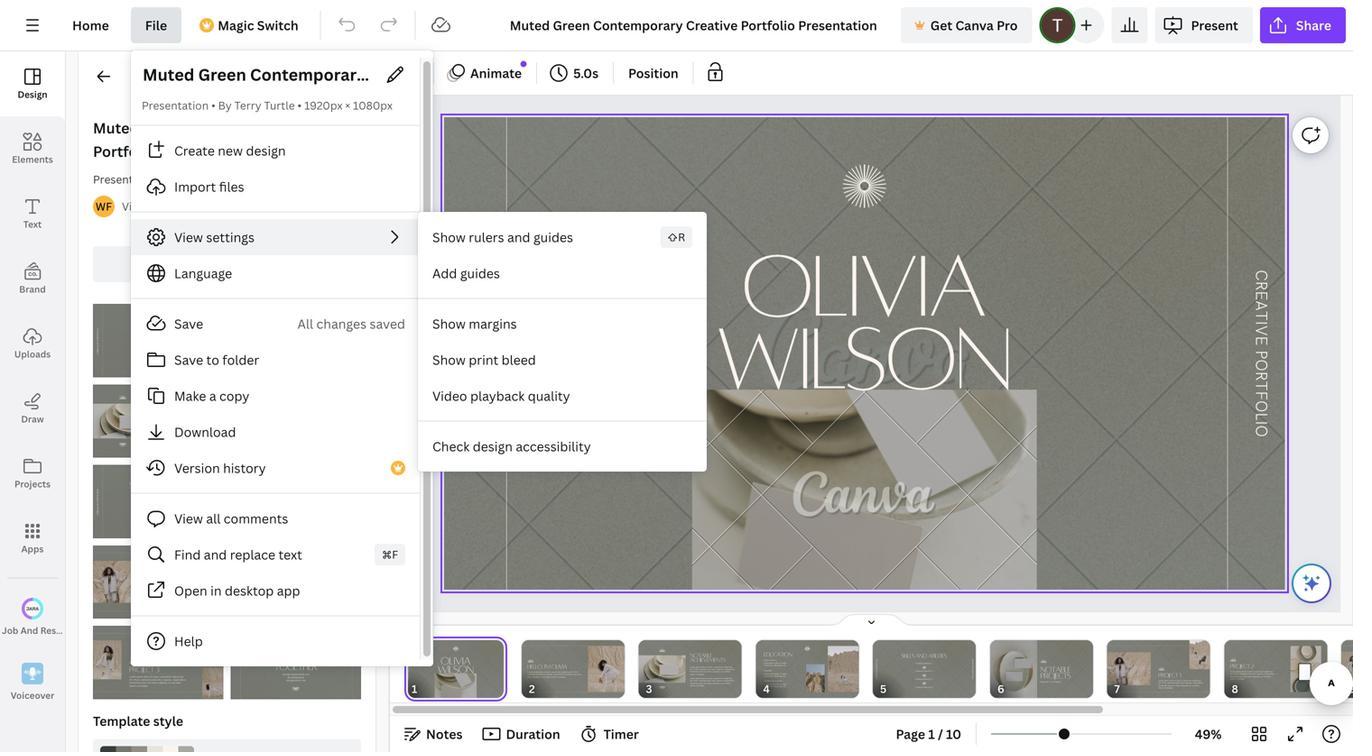 Task type: locate. For each thing, give the bounding box(es) containing it.
project
[[1230, 663, 1250, 670], [1159, 672, 1178, 679]]

view up the apply at the left
[[174, 229, 203, 246]]

1 horizontal spatial 2
[[1251, 663, 1254, 670]]

justo inside project 2 lorem ipsum dolor sit amet, consectetur adipiscing elit. proin commodo porta nisi a egestas. suspendisse fermentum justo non enim vulputate, eu tincidunt mauris consequat.
[[1240, 676, 1244, 678]]

justo
[[699, 672, 703, 674], [573, 674, 577, 676], [1240, 676, 1244, 678], [699, 683, 703, 685], [1168, 685, 1172, 687]]

design down contemporary
[[246, 142, 286, 159]]

tincidunt for 2
[[1264, 676, 1271, 678]]

vulputate, for 2
[[1252, 676, 1260, 678]]

enim inside project 1 lorem ipsum dolor sit amet, consectetur adipiscing elit. proin commodo porta nisi a egestas. suspendisse fermentum justo non enim vulputate, eu tincidunt mauris consequat.
[[1176, 685, 1180, 687]]

hand drawn fireworks image
[[805, 647, 810, 652], [1230, 659, 1236, 665], [1040, 660, 1046, 667], [659, 684, 665, 690]]

1 horizontal spatial notable
[[1040, 665, 1071, 674]]

duration
[[506, 726, 560, 743]]

2 vertical spatial creative
[[876, 671, 878, 680]]

education
[[771, 681, 782, 683]]

1 vertical spatial view
[[174, 229, 203, 246]]

muted green contemporary creative portfolio presentation element
[[93, 304, 223, 378], [93, 385, 223, 458], [93, 465, 223, 539], [93, 546, 223, 619], [93, 627, 223, 700], [231, 627, 361, 700]]

0 horizontal spatial l
[[972, 677, 974, 678]]

presentation up the green
[[142, 98, 209, 113]]

lorem inside hello, i'm olivia lorem ipsum dolor sit amet, consectetur adipiscing elit. proin commodo porta nisi a egestas. suspendisse fermentum justo non enim vulputate, eu tincidunt mauris consequat.
[[527, 672, 533, 674]]

presentation up x
[[159, 142, 249, 161]]

presentation for by
[[142, 98, 209, 113]]

0 vertical spatial creative portfolio
[[466, 271, 485, 439]]

terry
[[234, 98, 261, 113]]

consectetur inside project 1 lorem ipsum dolor sit amet, consectetur adipiscing elit. proin commodo porta nisi a egestas. suspendisse fermentum justo non enim vulputate, eu tincidunt mauris consequat.
[[1182, 681, 1192, 683]]

muted
[[93, 118, 139, 138]]

proin inside project 2 lorem ipsum dolor sit amet, consectetur adipiscing elit. proin commodo porta nisi a egestas. suspendisse fermentum justo non enim vulputate, eu tincidunt mauris consequat.
[[1234, 674, 1238, 676]]

1 horizontal spatial portfolio
[[466, 271, 485, 359]]

nisi
[[712, 669, 715, 671], [1252, 674, 1255, 676], [541, 674, 544, 676], [712, 681, 715, 683], [1181, 683, 1184, 685]]

make a copy button
[[131, 378, 420, 414]]

egestas. for 2
[[1257, 674, 1264, 676]]

0 vertical spatial design title text field
[[495, 7, 893, 43]]

2 save from the top
[[174, 352, 203, 369]]

mauris for 1
[[1159, 688, 1164, 690]]

pro
[[997, 17, 1018, 34]]

3 characteristic from the top
[[915, 679, 932, 681]]

page 1 / 10 button
[[889, 720, 969, 749]]

fermentum
[[690, 672, 699, 674], [564, 674, 573, 676], [1230, 676, 1239, 678], [690, 683, 699, 685], [1159, 685, 1167, 687]]

design title text field up position popup button
[[495, 7, 893, 43]]

1 horizontal spatial project
[[1230, 663, 1250, 670]]

0 vertical spatial p
[[1251, 351, 1271, 360]]

all
[[211, 256, 225, 273], [206, 510, 221, 528]]

c r e a t i v e p o r t f o l i o
[[1251, 270, 1271, 438], [972, 660, 974, 680]]

0 horizontal spatial design title text field
[[142, 60, 376, 89]]

a inside project 1 lorem ipsum dolor sit amet, consectetur adipiscing elit. proin commodo porta nisi a egestas. suspendisse fermentum justo non enim vulputate, eu tincidunt mauris consequat.
[[1184, 683, 1185, 685]]

1 vertical spatial project
[[1159, 672, 1178, 679]]

non inside project 1 lorem ipsum dolor sit amet, consectetur adipiscing elit. proin commodo porta nisi a egestas. suspendisse fermentum justo non enim vulputate, eu tincidunt mauris consequat.
[[1173, 685, 1176, 687]]

save up make
[[174, 352, 203, 369]]

2 vertical spatial show
[[432, 352, 466, 369]]

0 horizontal spatial olivia
[[551, 664, 567, 671]]

porta inside project 2 lorem ipsum dolor sit amet, consectetur adipiscing elit. proin commodo porta nisi a egestas. suspendisse fermentum justo non enim vulputate, eu tincidunt mauris consequat.
[[1247, 674, 1252, 676]]

save for save to folder
[[174, 352, 203, 369]]

nisi inside project 2 lorem ipsum dolor sit amet, consectetur adipiscing elit. proin commodo porta nisi a egestas. suspendisse fermentum justo non enim vulputate, eu tincidunt mauris consequat.
[[1252, 674, 1255, 676]]

higher
[[764, 681, 771, 683]]

mauris
[[690, 674, 695, 676], [551, 677, 556, 679], [1230, 679, 1236, 681], [690, 685, 695, 687], [1159, 688, 1164, 690]]

0 horizontal spatial and
[[204, 547, 227, 564]]

mauris inside hello, i'm olivia lorem ipsum dolor sit amet, consectetur adipiscing elit. proin commodo porta nisi a egestas. suspendisse fermentum justo non enim vulputate, eu tincidunt mauris consequat.
[[551, 677, 556, 679]]

hello, i'm olivia lorem ipsum dolor sit amet, consectetur adipiscing elit. proin commodo porta nisi a egestas. suspendisse fermentum justo non enim vulputate, eu tincidunt mauris consequat.
[[527, 664, 581, 679]]

1 vertical spatial c r e a t i v e p o r t f o l i o
[[972, 660, 974, 680]]

presentation up "with faith & love" image
[[93, 172, 160, 187]]

0 vertical spatial project
[[1230, 663, 1250, 670]]

ipsum
[[769, 663, 774, 665], [696, 667, 701, 669], [1236, 671, 1241, 673], [533, 672, 538, 674], [769, 673, 774, 675], [696, 678, 701, 680], [1164, 681, 1169, 683], [769, 684, 774, 686]]

1 vertical spatial notable
[[1040, 665, 1071, 674]]

muted green contemporary creative portfolio presentation element up make
[[93, 304, 223, 378]]

Design title text field
[[495, 7, 893, 43], [142, 60, 376, 89]]

1 vertical spatial presentation
[[159, 142, 249, 161]]

adipiscing
[[774, 665, 782, 667], [724, 667, 732, 669], [1264, 671, 1273, 673], [561, 672, 570, 674], [774, 676, 782, 678], [724, 678, 732, 680], [1193, 681, 1201, 683], [774, 686, 782, 688]]

1 down abilities
[[932, 663, 933, 665]]

save inside button
[[174, 352, 203, 369]]

1 inside skills and abilities characteristic 1 characteristic 2 characteristic 3 characteristic 4
[[932, 663, 933, 665]]

1 vertical spatial 2
[[932, 671, 933, 673]]

elements button
[[0, 116, 65, 181]]

get canva pro
[[930, 17, 1018, 34]]

0 vertical spatial presentation
[[142, 98, 209, 113]]

0 horizontal spatial 2
[[932, 671, 933, 673]]

view for view all comments
[[174, 510, 203, 528]]

enim inside project 2 lorem ipsum dolor sit amet, consectetur adipiscing elit. proin commodo porta nisi a egestas. suspendisse fermentum justo non enim vulputate, eu tincidunt mauris consequat.
[[1248, 676, 1252, 678]]

view all comments
[[174, 510, 288, 528]]

design inside button
[[473, 438, 513, 455]]

tincidunt inside project 2 lorem ipsum dolor sit amet, consectetur adipiscing elit. proin commodo porta nisi a egestas. suspendisse fermentum justo non enim vulputate, eu tincidunt mauris consequat.
[[1264, 676, 1271, 678]]

1 horizontal spatial c r e a t i v e p o r t f o l i o
[[1251, 270, 1271, 438]]

view up find
[[174, 510, 203, 528]]

porta
[[707, 669, 712, 671], [1247, 674, 1252, 676], [536, 674, 540, 676], [707, 681, 712, 683], [1176, 683, 1180, 685]]

1 vertical spatial creative
[[466, 363, 485, 439]]

lorem inside project 2 lorem ipsum dolor sit amet, consectetur adipiscing elit. proin commodo porta nisi a egestas. suspendisse fermentum justo non enim vulputate, eu tincidunt mauris consequat.
[[1230, 671, 1235, 673]]

check
[[432, 438, 470, 455]]

0 horizontal spatial to
[[206, 352, 219, 369]]

1 horizontal spatial f
[[1251, 391, 1271, 401]]

dolor inside project 1 lorem ipsum dolor sit amet, consectetur adipiscing elit. proin commodo porta nisi a egestas. suspendisse fermentum justo non enim vulputate, eu tincidunt mauris consequat.
[[1170, 681, 1174, 683]]

vulputate, for 1
[[1181, 685, 1189, 687]]

make a copy
[[174, 388, 249, 405]]

save to folder button
[[131, 342, 420, 378]]

folder
[[222, 352, 259, 369]]

sit
[[780, 663, 782, 665], [706, 667, 708, 669], [1246, 671, 1248, 673], [543, 672, 545, 674], [780, 673, 782, 675], [706, 678, 708, 680], [1175, 681, 1177, 683], [780, 684, 782, 686]]

px
[[238, 172, 250, 187]]

apply all 10 pages button
[[93, 246, 361, 283]]

non for 1
[[1173, 685, 1176, 687]]

and right find
[[204, 547, 227, 564]]

muted green contemporary creative portfolio presentation image
[[93, 304, 223, 378], [231, 304, 361, 378], [93, 385, 223, 458], [231, 385, 361, 458], [93, 465, 223, 539], [231, 465, 361, 539], [93, 546, 223, 619], [231, 546, 361, 619], [93, 627, 223, 700], [231, 627, 361, 700]]

nisi inside project 1 lorem ipsum dolor sit amet, consectetur adipiscing elit. proin commodo porta nisi a egestas. suspendisse fermentum justo non enim vulputate, eu tincidunt mauris consequat.
[[1181, 683, 1184, 685]]

1 vertical spatial f
[[972, 674, 974, 676]]

1 horizontal spatial c
[[1251, 270, 1271, 281]]

0 vertical spatial view
[[122, 199, 147, 214]]

mauris inside project 1 lorem ipsum dolor sit amet, consectetur adipiscing elit. proin commodo porta nisi a egestas. suspendisse fermentum justo non enim vulputate, eu tincidunt mauris consequat.
[[1159, 688, 1164, 690]]

creative portfolio left skills and abilities characteristic 1 characteristic 2 characteristic 3 characteristic 4
[[876, 660, 878, 680]]

version
[[174, 460, 220, 477]]

projects up the current
[[1040, 672, 1071, 681]]

notable inside notable achievements lorem ipsum dolor sit amet, consectetur adipiscing elit. proin commodo porta nisi a egestas. suspendisse fermentum justo non enim vulputate, eu tincidunt mauris consequat. lorem ipsum dolor sit amet, consectetur adipiscing elit. proin commodo porta nisi a egestas. suspendisse fermentum justo non enim vulputate, eu tincidunt mauris consequat.
[[690, 652, 712, 659]]

video
[[432, 388, 467, 405]]

eu inside project 1 lorem ipsum dolor sit amet, consectetur adipiscing elit. proin commodo porta nisi a egestas. suspendisse fermentum justo non enim vulputate, eu tincidunt mauris consequat.
[[1189, 685, 1191, 687]]

0 vertical spatial all
[[211, 256, 225, 273]]

suspendisse inside project 1 lorem ipsum dolor sit amet, consectetur adipiscing elit. proin commodo porta nisi a egestas. suspendisse fermentum justo non enim vulputate, eu tincidunt mauris consequat.
[[1193, 683, 1203, 685]]

0 vertical spatial portfolio
[[93, 142, 155, 161]]

project inside project 1 lorem ipsum dolor sit amet, consectetur adipiscing elit. proin commodo porta nisi a egestas. suspendisse fermentum justo non enim vulputate, eu tincidunt mauris consequat.
[[1159, 672, 1178, 679]]

college
[[764, 671, 772, 673]]

1 vertical spatial projects
[[1040, 672, 1071, 681]]

0 vertical spatial save
[[174, 315, 203, 333]]

1 vertical spatial v
[[972, 666, 974, 668]]

apply style image
[[100, 747, 194, 753]]

project left project 2 lorem ipsum dolor sit amet, consectetur adipiscing elit. proin commodo porta nisi a egestas. suspendisse fermentum justo non enim vulputate, eu tincidunt mauris consequat.
[[1159, 672, 1178, 679]]

text
[[23, 218, 42, 231]]

0 horizontal spatial guides
[[460, 265, 500, 282]]

open in desktop app button
[[131, 573, 420, 609]]

show margins
[[432, 315, 517, 333]]

notable for achievements
[[690, 652, 712, 659]]

hand drawn fireworks image
[[843, 165, 886, 208], [659, 650, 665, 656], [527, 660, 533, 666], [1159, 668, 1165, 674]]

1 vertical spatial design title text field
[[142, 60, 376, 89]]

apps
[[21, 543, 44, 556]]

settings
[[206, 229, 255, 246]]

1 horizontal spatial and
[[507, 229, 530, 246]]

skills
[[902, 653, 915, 660]]

1 vertical spatial all
[[206, 510, 221, 528]]

copy
[[219, 388, 249, 405]]

show up add
[[432, 229, 466, 246]]

0 vertical spatial guides
[[533, 229, 573, 246]]

1 for page 1 / 10
[[928, 726, 935, 743]]

1 vertical spatial p
[[972, 669, 974, 671]]

with faith & love image
[[93, 196, 115, 218]]

consequat. inside hello, i'm olivia lorem ipsum dolor sit amet, consectetur adipiscing elit. proin commodo porta nisi a egestas. suspendisse fermentum justo non enim vulputate, eu tincidunt mauris consequat.
[[557, 677, 566, 679]]

0 horizontal spatial projects
[[14, 478, 51, 491]]

to left folder
[[206, 352, 219, 369]]

enim for 2
[[1248, 676, 1252, 678]]

with faith & love element
[[93, 196, 115, 218]]

1 horizontal spatial 10
[[946, 726, 961, 743]]

tincidunt for achievements
[[723, 672, 731, 674]]

i'm
[[544, 664, 550, 671]]

1 inside button
[[928, 726, 935, 743]]

suspendisse inside hello, i'm olivia lorem ipsum dolor sit amet, consectetur adipiscing elit. proin commodo porta nisi a egestas. suspendisse fermentum justo non enim vulputate, eu tincidunt mauris consequat.
[[553, 674, 563, 676]]

muted green contemporary creative portfolio presentation element up help
[[93, 546, 223, 619]]

show inside "button"
[[432, 315, 466, 333]]

10
[[228, 256, 244, 273], [946, 726, 961, 743]]

0 horizontal spatial project
[[1159, 672, 1178, 679]]

ai
[[77, 625, 87, 637]]

guides right add
[[460, 265, 500, 282]]

0 horizontal spatial c r e a t i v e p o r t f o l i o
[[972, 660, 974, 680]]

0 horizontal spatial creative
[[294, 118, 353, 138]]

0 horizontal spatial design
[[246, 142, 286, 159]]

show left margins
[[432, 315, 466, 333]]

commodo inside project 1 lorem ipsum dolor sit amet, consectetur adipiscing elit. proin commodo porta nisi a egestas. suspendisse fermentum justo non enim vulputate, eu tincidunt mauris consequat.
[[1167, 683, 1175, 685]]

0 vertical spatial creative
[[294, 118, 353, 138]]

egestas. for 1
[[1186, 683, 1192, 685]]

show margins button
[[418, 306, 707, 342]]

vulputate, for achievements
[[712, 672, 720, 674]]

consequat. inside project 1 lorem ipsum dolor sit amet, consectetur adipiscing elit. proin commodo porta nisi a egestas. suspendisse fermentum justo non enim vulputate, eu tincidunt mauris consequat.
[[1165, 688, 1173, 690]]

1 vertical spatial save
[[174, 352, 203, 369]]

design title text field up by terry turtle at the left top of page
[[142, 60, 376, 89]]

olivia inside hello, i'm olivia lorem ipsum dolor sit amet, consectetur adipiscing elit. proin commodo porta nisi a egestas. suspendisse fermentum justo non enim vulputate, eu tincidunt mauris consequat.
[[551, 664, 567, 671]]

page 1 image
[[404, 641, 507, 699]]

abilities
[[928, 653, 947, 660]]

amet, inside project 1 lorem ipsum dolor sit amet, consectetur adipiscing elit. proin commodo porta nisi a egestas. suspendisse fermentum justo non enim vulputate, eu tincidunt mauris consequat.
[[1177, 681, 1182, 683]]

and right the skills
[[916, 653, 927, 660]]

0 vertical spatial design
[[246, 142, 286, 159]]

2 horizontal spatial and
[[916, 653, 927, 660]]

egestas. inside project 2 lorem ipsum dolor sit amet, consectetur adipiscing elit. proin commodo porta nisi a egestas. suspendisse fermentum justo non enim vulputate, eu tincidunt mauris consequat.
[[1257, 674, 1264, 676]]

suspendisse for 1
[[1193, 683, 1203, 685]]

tincidunt inside project 1 lorem ipsum dolor sit amet, consectetur adipiscing elit. proin commodo porta nisi a egestas. suspendisse fermentum justo non enim vulputate, eu tincidunt mauris consequat.
[[1192, 685, 1199, 687]]

canva
[[955, 17, 994, 34]]

all left the comments
[[206, 510, 221, 528]]

hand drawn fireworks image right education at the bottom right
[[805, 647, 810, 652]]

1 vertical spatial and
[[204, 547, 227, 564]]

0 vertical spatial v
[[1251, 326, 1271, 336]]

adipiscing inside project 2 lorem ipsum dolor sit amet, consectetur adipiscing elit. proin commodo porta nisi a egestas. suspendisse fermentum justo non enim vulputate, eu tincidunt mauris consequat.
[[1264, 671, 1273, 673]]

0 vertical spatial notable
[[690, 652, 712, 659]]

sit inside project 2 lorem ipsum dolor sit amet, consectetur adipiscing elit. proin commodo porta nisi a egestas. suspendisse fermentum justo non enim vulputate, eu tincidunt mauris consequat.
[[1246, 671, 1248, 673]]

2 vertical spatial portfolio
[[876, 660, 878, 670]]

commodo inside project 2 lorem ipsum dolor sit amet, consectetur adipiscing elit. proin commodo porta nisi a egestas. suspendisse fermentum justo non enim vulputate, eu tincidunt mauris consequat.
[[1239, 674, 1247, 676]]

creative portfolio left the bleed
[[466, 271, 485, 439]]

show inside button
[[432, 352, 466, 369]]

10 down settings
[[228, 256, 244, 273]]

download
[[174, 424, 236, 441]]

amet, inside hello, i'm olivia lorem ipsum dolor sit amet, consectetur adipiscing elit. proin commodo porta nisi a egestas. suspendisse fermentum justo non enim vulputate, eu tincidunt mauris consequat.
[[546, 672, 551, 674]]

porta inside project 1 lorem ipsum dolor sit amet, consectetur adipiscing elit. proin commodo porta nisi a egestas. suspendisse fermentum justo non enim vulputate, eu tincidunt mauris consequat.
[[1176, 683, 1180, 685]]

consectetur inside hello, i'm olivia lorem ipsum dolor sit amet, consectetur adipiscing elit. proin commodo porta nisi a egestas. suspendisse fermentum justo non enim vulputate, eu tincidunt mauris consequat.
[[551, 672, 561, 674]]

show left print
[[432, 352, 466, 369]]

1920
[[171, 172, 197, 187]]

with
[[195, 199, 219, 214]]

0 vertical spatial to
[[206, 352, 219, 369]]

achievements
[[690, 657, 725, 664]]

1 vertical spatial guides
[[460, 265, 500, 282]]

1 inside project 1 lorem ipsum dolor sit amet, consectetur adipiscing elit. proin commodo porta nisi a egestas. suspendisse fermentum justo non enim vulputate, eu tincidunt mauris consequat.
[[1179, 672, 1181, 679]]

project inside project 2 lorem ipsum dolor sit amet, consectetur adipiscing elit. proin commodo porta nisi a egestas. suspendisse fermentum justo non enim vulputate, eu tincidunt mauris consequat.
[[1230, 663, 1250, 670]]

create
[[174, 142, 215, 159]]

commodo for 2
[[1239, 674, 1247, 676]]

and for skills and abilities characteristic 1 characteristic 2 characteristic 3 characteristic 4
[[916, 653, 927, 660]]

0 horizontal spatial portfolio
[[93, 142, 155, 161]]

0 horizontal spatial 10
[[228, 256, 244, 273]]

open
[[174, 583, 207, 600]]

0 vertical spatial and
[[507, 229, 530, 246]]

elit. inside hello, i'm olivia lorem ipsum dolor sit amet, consectetur adipiscing elit. proin commodo porta nisi a egestas. suspendisse fermentum justo non enim vulputate, eu tincidunt mauris consequat.
[[570, 672, 573, 674]]

0 horizontal spatial f
[[972, 674, 974, 676]]

hand drawn fireworks image up 49% dropdown button
[[1230, 659, 1236, 665]]

consequat. inside project 2 lorem ipsum dolor sit amet, consectetur adipiscing elit. proin commodo porta nisi a egestas. suspendisse fermentum justo non enim vulputate, eu tincidunt mauris consequat.
[[1236, 679, 1245, 681]]

animate button
[[441, 59, 529, 88]]

2 vertical spatial view
[[174, 510, 203, 528]]

0 vertical spatial l
[[1251, 413, 1271, 421]]

0 horizontal spatial notable
[[690, 652, 712, 659]]

1 vertical spatial olivia
[[551, 664, 567, 671]]

changes
[[316, 315, 367, 333]]

non inside project 2 lorem ipsum dolor sit amet, consectetur adipiscing elit. proin commodo porta nisi a egestas. suspendisse fermentum justo non enim vulputate, eu tincidunt mauris consequat.
[[1244, 676, 1247, 678]]

print
[[469, 352, 498, 369]]

portfolio
[[93, 142, 155, 161], [466, 271, 485, 359], [876, 660, 878, 670]]

r
[[1251, 281, 1271, 291], [1251, 372, 1271, 381], [972, 661, 974, 662], [972, 672, 974, 673]]

all inside button
[[206, 510, 221, 528]]

muted green contemporary creative portfolio presentation element up style
[[93, 627, 223, 700]]

canva assistant image
[[1301, 573, 1322, 595]]

vulputate, inside project 2 lorem ipsum dolor sit amet, consectetur adipiscing elit. proin commodo porta nisi a egestas. suspendisse fermentum justo non enim vulputate, eu tincidunt mauris consequat.
[[1252, 676, 1260, 678]]

0 vertical spatial 2
[[1251, 663, 1254, 670]]

open in desktop app
[[174, 583, 300, 600]]

fermentum inside project 1 lorem ipsum dolor sit amet, consectetur adipiscing elit. proin commodo porta nisi a egestas. suspendisse fermentum justo non enim vulputate, eu tincidunt mauris consequat.
[[1159, 685, 1167, 687]]

enim for achievements
[[708, 672, 712, 674]]

all for view
[[206, 510, 221, 528]]

x
[[200, 172, 205, 187]]

creative inside muted green contemporary creative portfolio presentation
[[294, 118, 353, 138]]

⌘f
[[382, 547, 398, 562]]

fermentum inside hello, i'm olivia lorem ipsum dolor sit amet, consectetur adipiscing elit. proin commodo porta nisi a egestas. suspendisse fermentum justo non enim vulputate, eu tincidunt mauris consequat.
[[564, 674, 573, 676]]

1 horizontal spatial design title text field
[[495, 7, 893, 43]]

hide pages image
[[828, 614, 915, 628]]

0 vertical spatial c
[[1251, 270, 1271, 281]]

show rulers and guides
[[432, 229, 573, 246]]

1 characteristic from the top
[[916, 663, 932, 665]]

1 vertical spatial 1
[[1179, 672, 1181, 679]]

0 vertical spatial olivia
[[741, 234, 985, 334]]

justo inside project 1 lorem ipsum dolor sit amet, consectetur adipiscing elit. proin commodo porta nisi a egestas. suspendisse fermentum justo non enim vulputate, eu tincidunt mauris consequat.
[[1168, 685, 1172, 687]]

2 vertical spatial and
[[916, 653, 927, 660]]

vulputate, inside project 1 lorem ipsum dolor sit amet, consectetur adipiscing elit. proin commodo porta nisi a egestas. suspendisse fermentum justo non enim vulputate, eu tincidunt mauris consequat.
[[1181, 685, 1189, 687]]

1 vertical spatial 10
[[946, 726, 961, 743]]

fermentum inside project 2 lorem ipsum dolor sit amet, consectetur adipiscing elit. proin commodo porta nisi a egestas. suspendisse fermentum justo non enim vulputate, eu tincidunt mauris consequat.
[[1230, 676, 1239, 678]]

0 vertical spatial show
[[432, 229, 466, 246]]

10 right /
[[946, 726, 961, 743]]

creative portfolio
[[466, 271, 485, 439], [876, 660, 878, 680]]

to right earliest
[[1049, 682, 1052, 684]]

resume
[[40, 625, 75, 637]]

2 vertical spatial presentation
[[93, 172, 160, 187]]

t
[[1251, 311, 1271, 321], [1251, 381, 1271, 391], [972, 665, 974, 666], [972, 673, 974, 674]]

muted green contemporary creative portfolio presentation element up the version
[[93, 385, 223, 458]]

1 up 49% dropdown button
[[1179, 672, 1181, 679]]

a
[[1251, 301, 1271, 311], [209, 388, 216, 405], [972, 663, 974, 665], [716, 669, 717, 671], [1256, 674, 1257, 676], [544, 674, 545, 676], [716, 681, 717, 683], [1184, 683, 1185, 685]]

enim inside hello, i'm olivia lorem ipsum dolor sit amet, consectetur adipiscing elit. proin commodo porta nisi a egestas. suspendisse fermentum justo non enim vulputate, eu tincidunt mauris consequat.
[[527, 677, 531, 679]]

p
[[1251, 351, 1271, 360], [972, 669, 974, 671]]

0 vertical spatial 10
[[228, 256, 244, 273]]

language
[[174, 265, 232, 282]]

design right check
[[473, 438, 513, 455]]

0 vertical spatial projects
[[14, 478, 51, 491]]

apps button
[[0, 506, 65, 571]]

all inside button
[[211, 256, 225, 273]]

eu inside project 2 lorem ipsum dolor sit amet, consectetur adipiscing elit. proin commodo porta nisi a egestas. suspendisse fermentum justo non enim vulputate, eu tincidunt mauris consequat.
[[1261, 676, 1263, 678]]

1 horizontal spatial creative portfolio
[[876, 660, 878, 680]]

1 horizontal spatial l
[[1251, 413, 1271, 421]]

earliest
[[1040, 682, 1049, 684]]

and inside skills and abilities characteristic 1 characteristic 2 characteristic 3 characteristic 4
[[916, 653, 927, 660]]

0 vertical spatial 1
[[932, 663, 933, 665]]

template style
[[93, 713, 183, 730]]

all down view settings
[[211, 256, 225, 273]]

mauris for achievements
[[690, 674, 695, 676]]

characteristic
[[916, 663, 932, 665], [916, 671, 932, 673], [915, 679, 932, 681], [916, 687, 932, 689]]

1 vertical spatial design
[[473, 438, 513, 455]]

guides up add guides button
[[533, 229, 573, 246]]

project up 49% dropdown button
[[1230, 663, 1250, 670]]

justo for 2
[[1240, 676, 1244, 678]]

egestas. inside project 1 lorem ipsum dolor sit amet, consectetur adipiscing elit. proin commodo porta nisi a egestas. suspendisse fermentum justo non enim vulputate, eu tincidunt mauris consequat.
[[1186, 683, 1192, 685]]

view for view more by with faith & love
[[122, 199, 147, 214]]

2 show from the top
[[432, 315, 466, 333]]

notable for projects
[[1040, 665, 1071, 674]]

0 horizontal spatial c
[[972, 660, 974, 661]]

faith
[[221, 199, 247, 214]]

1 save from the top
[[174, 315, 203, 333]]

enim for 1
[[1176, 685, 1180, 687]]

to inside notable projects earliest to current
[[1049, 682, 1052, 684]]

3 show from the top
[[432, 352, 466, 369]]

1 show from the top
[[432, 229, 466, 246]]

history
[[223, 460, 266, 477]]

and right the rulers at left top
[[507, 229, 530, 246]]

magic switch button
[[189, 7, 313, 43]]

1 vertical spatial c
[[972, 660, 974, 661]]

help button
[[131, 624, 420, 660]]

view left more
[[122, 199, 147, 214]]

1 vertical spatial show
[[432, 315, 466, 333]]

non for 2
[[1244, 676, 1247, 678]]

10 inside apply all 10 pages button
[[228, 256, 244, 273]]

2 vertical spatial 1
[[928, 726, 935, 743]]

show for show rulers and guides
[[432, 229, 466, 246]]

show
[[432, 229, 466, 246], [432, 315, 466, 333], [432, 352, 466, 369]]

1 horizontal spatial design
[[473, 438, 513, 455]]

1 horizontal spatial projects
[[1040, 672, 1071, 681]]

projects up apps button
[[14, 478, 51, 491]]

side panel tab list
[[0, 51, 87, 716]]

home link
[[58, 7, 123, 43]]

proin inside project 1 lorem ipsum dolor sit amet, consectetur adipiscing elit. proin commodo porta nisi a egestas. suspendisse fermentum justo non enim vulputate, eu tincidunt mauris consequat.
[[1162, 683, 1167, 685]]

elit. inside project 1 lorem ipsum dolor sit amet, consectetur adipiscing elit. proin commodo porta nisi a egestas. suspendisse fermentum justo non enim vulputate, eu tincidunt mauris consequat.
[[1159, 683, 1162, 685]]

notable inside notable projects earliest to current
[[1040, 665, 1071, 674]]

1 left /
[[928, 726, 935, 743]]

elit. inside project 2 lorem ipsum dolor sit amet, consectetur adipiscing elit. proin commodo porta nisi a egestas. suspendisse fermentum justo non enim vulputate, eu tincidunt mauris consequat.
[[1230, 674, 1233, 676]]

create new design button
[[131, 133, 420, 169]]

elements
[[12, 153, 53, 166]]

lorem inside project 1 lorem ipsum dolor sit amet, consectetur adipiscing elit. proin commodo porta nisi a egestas. suspendisse fermentum justo non enim vulputate, eu tincidunt mauris consequat.
[[1159, 681, 1164, 683]]

0 vertical spatial c r e a t i v e p o r t f o l i o
[[1251, 270, 1271, 438]]

view inside "popup button"
[[174, 229, 203, 246]]

consectetur
[[764, 665, 773, 667], [714, 667, 723, 669], [1254, 671, 1264, 673], [551, 672, 561, 674], [764, 676, 773, 678], [714, 678, 723, 680], [1182, 681, 1192, 683], [764, 686, 773, 688]]

1 vertical spatial portfolio
[[466, 271, 485, 359]]

brand
[[19, 283, 46, 296]]

save up 'save to folder'
[[174, 315, 203, 333]]

mauris inside project 2 lorem ipsum dolor sit amet, consectetur adipiscing elit. proin commodo porta nisi a egestas. suspendisse fermentum justo non enim vulputate, eu tincidunt mauris consequat.
[[1230, 679, 1236, 681]]



Task type: describe. For each thing, give the bounding box(es) containing it.
fermentum for achievements
[[690, 672, 699, 674]]

by
[[218, 98, 232, 113]]

proin inside hello, i'm olivia lorem ipsum dolor sit amet, consectetur adipiscing elit. proin commodo porta nisi a egestas. suspendisse fermentum justo non enim vulputate, eu tincidunt mauris consequat.
[[574, 672, 578, 674]]

non inside hello, i'm olivia lorem ipsum dolor sit amet, consectetur adipiscing elit. proin commodo porta nisi a egestas. suspendisse fermentum justo non enim vulputate, eu tincidunt mauris consequat.
[[578, 674, 581, 676]]

playback
[[470, 388, 525, 405]]

0 vertical spatial f
[[1251, 391, 1271, 401]]

4
[[932, 687, 933, 689]]

portfolio inside muted green contemporary creative portfolio presentation
[[93, 142, 155, 161]]

present
[[1191, 17, 1238, 34]]

consequat. for achievements
[[696, 674, 705, 676]]

accessibility
[[516, 438, 591, 455]]

2 inside skills and abilities characteristic 1 characteristic 2 characteristic 3 characteristic 4
[[932, 671, 933, 673]]

job and resume ai
[[2, 625, 87, 637]]

voiceover
[[11, 690, 54, 702]]

porta for 1
[[1176, 683, 1180, 685]]

add guides button
[[418, 255, 707, 292]]

porta inside hello, i'm olivia lorem ipsum dolor sit amet, consectetur adipiscing elit. proin commodo porta nisi a egestas. suspendisse fermentum justo non enim vulputate, eu tincidunt mauris consequat.
[[536, 674, 540, 676]]

import files
[[174, 178, 244, 195]]

style
[[153, 713, 183, 730]]

find and replace text
[[174, 547, 302, 564]]

turtle
[[264, 98, 295, 113]]

new image
[[521, 61, 527, 67]]

justo for achievements
[[699, 672, 703, 674]]

egestas. inside hello, i'm olivia lorem ipsum dolor sit amet, consectetur adipiscing elit. proin commodo porta nisi a egestas. suspendisse fermentum justo non enim vulputate, eu tincidunt mauris consequat.
[[546, 674, 553, 676]]

show for show print bleed
[[432, 352, 466, 369]]

commodo inside hello, i'm olivia lorem ipsum dolor sit amet, consectetur adipiscing elit. proin commodo porta nisi a egestas. suspendisse fermentum justo non enim vulputate, eu tincidunt mauris consequat.
[[527, 674, 535, 676]]

language button
[[131, 255, 420, 292]]

notable achievements lorem ipsum dolor sit amet, consectetur adipiscing elit. proin commodo porta nisi a egestas. suspendisse fermentum justo non enim vulputate, eu tincidunt mauris consequat. lorem ipsum dolor sit amet, consectetur adipiscing elit. proin commodo porta nisi a egestas. suspendisse fermentum justo non enim vulputate, eu tincidunt mauris consequat.
[[690, 652, 735, 687]]

consequat. for 2
[[1236, 679, 1245, 681]]

more
[[149, 199, 176, 214]]

files
[[219, 178, 244, 195]]

page
[[896, 726, 925, 743]]

presentation for 1920
[[93, 172, 160, 187]]

all
[[297, 315, 313, 333]]

save for save
[[174, 315, 203, 333]]

a inside hello, i'm olivia lorem ipsum dolor sit amet, consectetur adipiscing elit. proin commodo porta nisi a egestas. suspendisse fermentum justo non enim vulputate, eu tincidunt mauris consequat.
[[544, 674, 545, 676]]

make
[[174, 388, 206, 405]]

draw
[[21, 413, 44, 426]]

main menu bar
[[0, 0, 1353, 51]]

design inside button
[[246, 142, 286, 159]]

high
[[764, 660, 769, 662]]

hand drawn fireworks image left notable achievements lorem ipsum dolor sit amet, consectetur adipiscing elit. proin commodo porta nisi a egestas. suspendisse fermentum justo non enim vulputate, eu tincidunt mauris consequat. lorem ipsum dolor sit amet, consectetur adipiscing elit. proin commodo porta nisi a egestas. suspendisse fermentum justo non enim vulputate, eu tincidunt mauris consequat.
[[659, 684, 665, 690]]

49% button
[[1179, 720, 1238, 749]]

nisi for 1
[[1181, 683, 1184, 685]]

eu for achievements
[[721, 672, 723, 674]]

porta for achievements
[[707, 669, 712, 671]]

green
[[142, 118, 185, 138]]

Page title text field
[[425, 681, 432, 699]]

quality
[[528, 388, 570, 405]]

1 horizontal spatial v
[[1251, 326, 1271, 336]]

1 vertical spatial creative portfolio
[[876, 660, 878, 680]]

project for 1
[[1159, 672, 1178, 679]]

hand drawn fireworks image up earliest
[[1040, 660, 1046, 667]]

a inside project 2 lorem ipsum dolor sit amet, consectetur adipiscing elit. proin commodo porta nisi a egestas. suspendisse fermentum justo non enim vulputate, eu tincidunt mauris consequat.
[[1256, 674, 1257, 676]]

version history button
[[131, 450, 420, 487]]

in
[[210, 583, 222, 600]]

nisi inside hello, i'm olivia lorem ipsum dolor sit amet, consectetur adipiscing elit. proin commodo porta nisi a egestas. suspendisse fermentum justo non enim vulputate, eu tincidunt mauris consequat.
[[541, 674, 544, 676]]

switch
[[257, 17, 298, 34]]

muted green contemporary creative portfolio presentation
[[93, 118, 353, 161]]

nisi for achievements
[[712, 669, 715, 671]]

by terry turtle
[[218, 98, 295, 113]]

ipsum inside project 1 lorem ipsum dolor sit amet, consectetur adipiscing elit. proin commodo porta nisi a egestas. suspendisse fermentum justo non enim vulputate, eu tincidunt mauris consequat.
[[1164, 681, 1169, 683]]

show print bleed
[[432, 352, 536, 369]]

all for apply
[[211, 256, 225, 273]]

porta for 2
[[1247, 674, 1252, 676]]

0 horizontal spatial v
[[972, 666, 974, 668]]

presentation inside muted green contemporary creative portfolio presentation
[[159, 142, 249, 161]]

1 horizontal spatial p
[[1251, 351, 1271, 360]]

proin for 1
[[1162, 683, 1167, 685]]

and for find and replace text
[[204, 547, 227, 564]]

bleed
[[502, 352, 536, 369]]

view settings button
[[131, 219, 420, 255]]

sit inside project 1 lorem ipsum dolor sit amet, consectetur adipiscing elit. proin commodo porta nisi a egestas. suspendisse fermentum justo non enim vulputate, eu tincidunt mauris consequat.
[[1175, 681, 1177, 683]]

1080px
[[353, 98, 393, 113]]

3
[[932, 679, 933, 681]]

design
[[18, 88, 47, 101]]

tincidunt for 1
[[1192, 685, 1199, 687]]

muted green contemporary creative portfolio presentation element up find
[[93, 465, 223, 539]]

×
[[345, 98, 350, 113]]

adipiscing inside project 1 lorem ipsum dolor sit amet, consectetur adipiscing elit. proin commodo porta nisi a egestas. suspendisse fermentum justo non enim vulputate, eu tincidunt mauris consequat.
[[1193, 681, 1201, 683]]

1920px × 1080px
[[304, 98, 393, 113]]

position
[[628, 65, 679, 82]]

4 characteristic from the top
[[916, 687, 932, 689]]

proin for 2
[[1234, 674, 1238, 676]]

to inside button
[[206, 352, 219, 369]]

2 characteristic from the top
[[916, 671, 932, 673]]

0 horizontal spatial creative portfolio
[[466, 271, 485, 439]]

projects inside button
[[14, 478, 51, 491]]

10 inside the page 1 / 10 button
[[946, 726, 961, 743]]

muted green contemporary creative portfolio presentation element down app
[[231, 627, 361, 700]]

1 vertical spatial l
[[972, 677, 974, 678]]

fermentum for 1
[[1159, 685, 1167, 687]]

2 inside project 2 lorem ipsum dolor sit amet, consectetur adipiscing elit. proin commodo porta nisi a egestas. suspendisse fermentum justo non enim vulputate, eu tincidunt mauris consequat.
[[1251, 663, 1254, 670]]

suspendisse for achievements
[[724, 669, 735, 671]]

justo inside hello, i'm olivia lorem ipsum dolor sit amet, consectetur adipiscing elit. proin commodo porta nisi a egestas. suspendisse fermentum justo non enim vulputate, eu tincidunt mauris consequat.
[[573, 674, 577, 676]]

hello,
[[527, 664, 543, 671]]

1 horizontal spatial olivia
[[741, 234, 985, 334]]

commodo for achievements
[[699, 669, 707, 671]]

fermentum for 2
[[1230, 676, 1239, 678]]

design title text field inside the "main" menu bar
[[495, 7, 893, 43]]

file button
[[131, 7, 182, 43]]

consectetur inside project 2 lorem ipsum dolor sit amet, consectetur adipiscing elit. proin commodo porta nisi a egestas. suspendisse fermentum justo non enim vulputate, eu tincidunt mauris consequat.
[[1254, 671, 1264, 673]]

draw button
[[0, 376, 65, 441]]

new
[[218, 142, 243, 159]]

tincidunt inside hello, i'm olivia lorem ipsum dolor sit amet, consectetur adipiscing elit. proin commodo porta nisi a egestas. suspendisse fermentum justo non enim vulputate, eu tincidunt mauris consequat.
[[543, 677, 550, 679]]

1 horizontal spatial guides
[[533, 229, 573, 246]]

help
[[174, 633, 203, 650]]

video playback quality button
[[418, 378, 707, 414]]

show print bleed button
[[418, 342, 707, 378]]

vulputate, inside hello, i'm olivia lorem ipsum dolor sit amet, consectetur adipiscing elit. proin commodo porta nisi a egestas. suspendisse fermentum justo non enim vulputate, eu tincidunt mauris consequat.
[[532, 677, 540, 679]]

mauris for 2
[[1230, 679, 1236, 681]]

nisi for 2
[[1252, 674, 1255, 676]]

2 horizontal spatial portfolio
[[876, 660, 878, 670]]

ipsum inside project 2 lorem ipsum dolor sit amet, consectetur adipiscing elit. proin commodo porta nisi a egestas. suspendisse fermentum justo non enim vulputate, eu tincidunt mauris consequat.
[[1236, 671, 1241, 673]]

adipiscing inside hello, i'm olivia lorem ipsum dolor sit amet, consectetur adipiscing elit. proin commodo porta nisi a egestas. suspendisse fermentum justo non enim vulputate, eu tincidunt mauris consequat.
[[561, 672, 570, 674]]

pages
[[247, 256, 283, 273]]

job and resume ai button
[[0, 586, 87, 651]]

file
[[145, 17, 167, 34]]

notable projects earliest to current
[[1040, 665, 1071, 684]]

page 1 / 10
[[896, 726, 961, 743]]

justo for 1
[[1168, 685, 1172, 687]]

text
[[278, 547, 302, 564]]

add guides
[[432, 265, 500, 282]]

all changes saved
[[297, 315, 405, 333]]

0 horizontal spatial p
[[972, 669, 974, 671]]

app
[[277, 583, 300, 600]]

ipsum inside hello, i'm olivia lorem ipsum dolor sit amet, consectetur adipiscing elit. proin commodo porta nisi a egestas. suspendisse fermentum justo non enim vulputate, eu tincidunt mauris consequat.
[[533, 672, 538, 674]]

egestas. for achievements
[[717, 669, 724, 671]]

sit inside hello, i'm olivia lorem ipsum dolor sit amet, consectetur adipiscing elit. proin commodo porta nisi a egestas. suspendisse fermentum justo non enim vulputate, eu tincidunt mauris consequat.
[[543, 672, 545, 674]]

a inside button
[[209, 388, 216, 405]]

check design accessibility button
[[418, 429, 707, 465]]

dolor inside hello, i'm olivia lorem ipsum dolor sit amet, consectetur adipiscing elit. proin commodo porta nisi a egestas. suspendisse fermentum justo non enim vulputate, eu tincidunt mauris consequat.
[[539, 672, 543, 674]]

/
[[938, 726, 943, 743]]

project for 2
[[1230, 663, 1250, 670]]

dolor inside project 2 lorem ipsum dolor sit amet, consectetur adipiscing elit. proin commodo porta nisi a egestas. suspendisse fermentum justo non enim vulputate, eu tincidunt mauris consequat.
[[1241, 671, 1246, 673]]

import
[[174, 178, 216, 195]]

1 horizontal spatial creative
[[466, 363, 485, 439]]

and
[[21, 625, 38, 637]]

uploads button
[[0, 311, 65, 376]]

show for show margins
[[432, 315, 466, 333]]

uploads
[[14, 348, 51, 361]]

share
[[1296, 17, 1331, 34]]

get
[[930, 17, 952, 34]]

amet, inside project 2 lorem ipsum dolor sit amet, consectetur adipiscing elit. proin commodo porta nisi a egestas. suspendisse fermentum justo non enim vulputate, eu tincidunt mauris consequat.
[[1249, 671, 1253, 673]]

proin for achievements
[[694, 669, 698, 671]]

version history
[[174, 460, 266, 477]]

2 horizontal spatial creative
[[876, 671, 878, 680]]

import files button
[[131, 169, 420, 205]]

guides inside button
[[460, 265, 500, 282]]

eu inside hello, i'm olivia lorem ipsum dolor sit amet, consectetur adipiscing elit. proin commodo porta nisi a egestas. suspendisse fermentum justo non enim vulputate, eu tincidunt mauris consequat.
[[541, 677, 542, 679]]

comments
[[224, 510, 288, 528]]

notes button
[[397, 720, 470, 749]]

commodo for 1
[[1167, 683, 1175, 685]]

school
[[769, 660, 777, 662]]

eu for 1
[[1189, 685, 1191, 687]]

consequat. for 1
[[1165, 688, 1173, 690]]

rulers
[[469, 229, 504, 246]]

eu for 2
[[1261, 676, 1263, 678]]

magic
[[218, 17, 254, 34]]

love
[[260, 199, 285, 214]]

timer button
[[575, 720, 646, 749]]

suspendisse for 2
[[1265, 674, 1275, 676]]

get canva pro button
[[901, 7, 1032, 43]]

view all comments button
[[131, 501, 420, 537]]

49%
[[1195, 726, 1222, 743]]

non for achievements
[[704, 672, 707, 674]]

desktop
[[225, 583, 274, 600]]

1 for project 1 lorem ipsum dolor sit amet, consectetur adipiscing elit. proin commodo porta nisi a egestas. suspendisse fermentum justo non enim vulputate, eu tincidunt mauris consequat.
[[1179, 672, 1181, 679]]

view for view settings
[[174, 229, 203, 246]]



Task type: vqa. For each thing, say whether or not it's contained in the screenshot.
group
no



